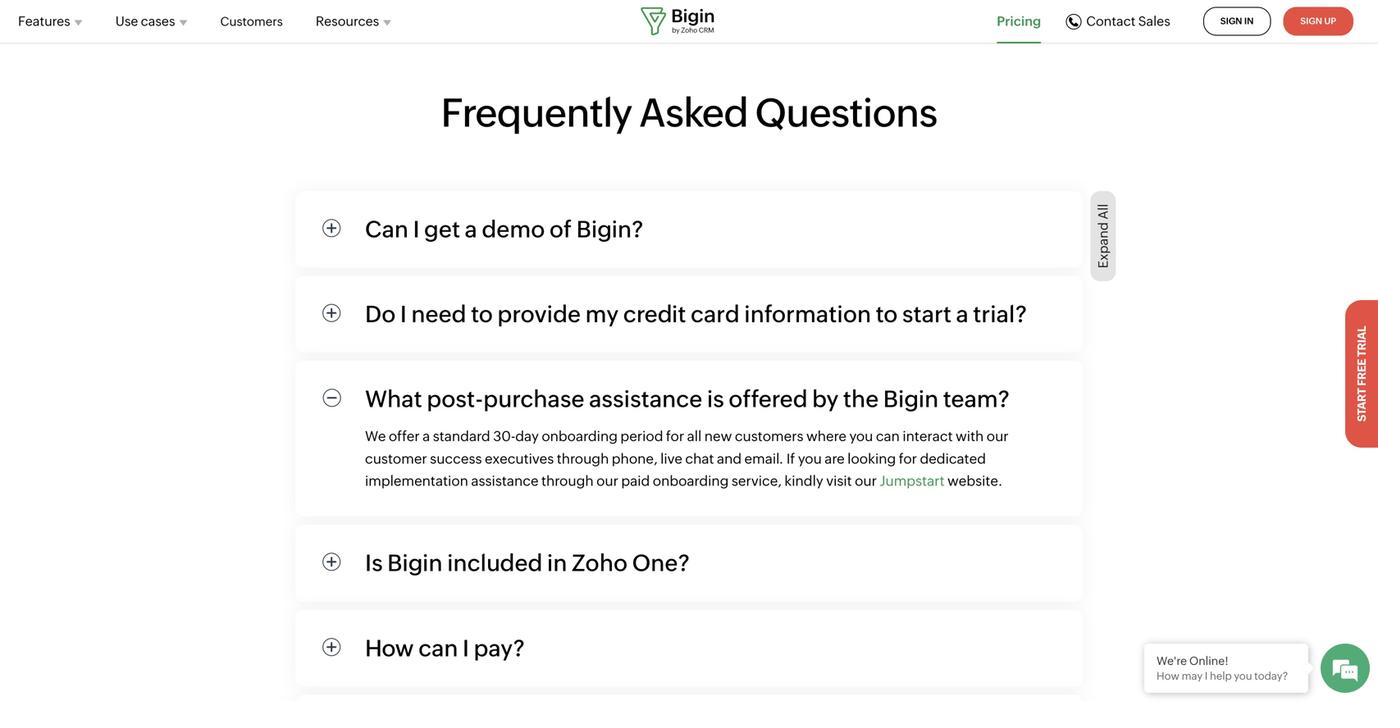 Task type: vqa. For each thing, say whether or not it's contained in the screenshot.
reasons
no



Task type: describe. For each thing, give the bounding box(es) containing it.
0 vertical spatial through
[[557, 451, 609, 467]]

success
[[430, 451, 482, 467]]

with
[[956, 428, 984, 444]]

trial
[[1355, 326, 1369, 357]]

customers link
[[220, 5, 283, 38]]

day
[[515, 428, 539, 444]]

online!
[[1190, 655, 1229, 668]]

assistance inside we offer a standard 30-day onboarding period for all new customers where you can interact with our customer success executives through phone, live chat and email. if you are looking for dedicated implementation assistance through our paid onboarding service, kindly visit our
[[471, 473, 539, 489]]

purchase
[[483, 386, 585, 412]]

bigin?
[[577, 216, 643, 242]]

0 horizontal spatial our
[[597, 473, 619, 489]]

1 vertical spatial can
[[419, 635, 458, 662]]

use cases
[[115, 14, 175, 29]]

1 horizontal spatial you
[[850, 428, 873, 444]]

looking
[[848, 451, 896, 467]]

new
[[705, 428, 732, 444]]

included
[[447, 550, 543, 577]]

today?
[[1255, 670, 1289, 683]]

team?
[[943, 386, 1010, 412]]

offered
[[729, 386, 808, 412]]

2 horizontal spatial a
[[956, 301, 969, 327]]

need
[[411, 301, 467, 327]]

frequently asked questions
[[441, 90, 937, 135]]

do i need to provide my credit card information to start a trial?
[[365, 301, 1027, 327]]

interact
[[903, 428, 953, 444]]

1 vertical spatial you
[[798, 451, 822, 467]]

the
[[843, 386, 879, 412]]

pay?
[[474, 635, 525, 662]]

visit
[[826, 473, 852, 489]]

card
[[691, 301, 740, 327]]

all
[[1096, 204, 1111, 220]]

trial?
[[973, 301, 1027, 327]]

1 horizontal spatial onboarding
[[653, 473, 729, 489]]

implementation
[[365, 473, 468, 489]]

demo
[[482, 216, 545, 242]]

may
[[1182, 670, 1203, 683]]

help
[[1210, 670, 1232, 683]]

standard
[[433, 428, 490, 444]]

by
[[812, 386, 839, 412]]

1 to from the left
[[471, 301, 493, 327]]

provide
[[498, 301, 581, 327]]

expand
[[1096, 222, 1111, 268]]

frequently
[[441, 90, 632, 135]]

sales
[[1138, 13, 1171, 29]]

asked
[[639, 90, 748, 135]]

jumpstart website.
[[880, 473, 1003, 489]]

1 vertical spatial through
[[542, 473, 594, 489]]

start free trial
[[1355, 326, 1369, 422]]

pricing
[[997, 14, 1041, 29]]

can inside we offer a standard 30-day onboarding period for all new customers where you can interact with our customer success executives through phone, live chat and email. if you are looking for dedicated implementation assistance through our paid onboarding service, kindly visit our
[[876, 428, 900, 444]]

one?
[[632, 550, 690, 577]]

if
[[787, 451, 795, 467]]

credit
[[623, 301, 686, 327]]

30-
[[493, 428, 515, 444]]

1 horizontal spatial for
[[899, 451, 917, 467]]

i left get
[[413, 216, 420, 242]]

use
[[115, 14, 138, 29]]

information
[[744, 301, 871, 327]]

live
[[661, 451, 683, 467]]

offer
[[389, 428, 420, 444]]

do
[[365, 301, 396, 327]]

i right do
[[400, 301, 407, 327]]

website.
[[948, 473, 1003, 489]]

are
[[825, 451, 845, 467]]

sign
[[1301, 16, 1323, 26]]

0 vertical spatial how
[[365, 635, 414, 662]]

service,
[[732, 473, 782, 489]]

contact sales
[[1087, 13, 1171, 29]]



Task type: locate. For each thing, give the bounding box(es) containing it.
0 vertical spatial onboarding
[[542, 428, 618, 444]]

2 horizontal spatial our
[[987, 428, 1009, 444]]

you right if
[[798, 451, 822, 467]]

i right the may
[[1205, 670, 1208, 683]]

resources
[[316, 14, 379, 29]]

kindly
[[785, 473, 824, 489]]

pricing link
[[997, 11, 1041, 31]]

our right with
[[987, 428, 1009, 444]]

post-
[[427, 386, 483, 412]]

for
[[666, 428, 684, 444], [899, 451, 917, 467]]

period
[[621, 428, 663, 444]]

get
[[424, 216, 460, 242]]

through down executives
[[542, 473, 594, 489]]

in
[[547, 550, 567, 577]]

0 vertical spatial assistance
[[589, 386, 703, 412]]

jumpstart link
[[880, 473, 945, 489]]

executives
[[485, 451, 554, 467]]

2 vertical spatial you
[[1234, 670, 1252, 683]]

features
[[18, 14, 70, 29]]

and
[[717, 451, 742, 467]]

customers
[[220, 14, 283, 29]]

1 vertical spatial for
[[899, 451, 917, 467]]

paid
[[621, 473, 650, 489]]

0 vertical spatial can
[[876, 428, 900, 444]]

our
[[987, 428, 1009, 444], [597, 473, 619, 489], [855, 473, 877, 489]]

you inside "we're online! how may i help you today?"
[[1234, 670, 1252, 683]]

onboarding right day
[[542, 428, 618, 444]]

can left pay? at the bottom left of the page
[[419, 635, 458, 662]]

start free trial link
[[1346, 300, 1378, 448]]

0 vertical spatial bigin
[[883, 386, 939, 412]]

1 vertical spatial how
[[1157, 670, 1180, 683]]

for up "jumpstart" "link"
[[899, 451, 917, 467]]

can
[[876, 428, 900, 444], [419, 635, 458, 662]]

to right need
[[471, 301, 493, 327]]

free
[[1355, 359, 1369, 386]]

1 horizontal spatial assistance
[[589, 386, 703, 412]]

2 horizontal spatial you
[[1234, 670, 1252, 683]]

dedicated
[[920, 451, 986, 467]]

i inside "we're online! how may i help you today?"
[[1205, 670, 1208, 683]]

a right get
[[465, 216, 477, 242]]

jumpstart
[[880, 473, 945, 489]]

0 horizontal spatial you
[[798, 451, 822, 467]]

customer
[[365, 451, 427, 467]]

0 horizontal spatial onboarding
[[542, 428, 618, 444]]

can up looking on the right bottom
[[876, 428, 900, 444]]

is
[[707, 386, 724, 412]]

is bigin included in zoho one?
[[365, 550, 690, 577]]

in
[[1245, 16, 1254, 26]]

1 horizontal spatial to
[[876, 301, 898, 327]]

a inside we offer a standard 30-day onboarding period for all new customers where you can interact with our customer success executives through phone, live chat and email. if you are looking for dedicated implementation assistance through our paid onboarding service, kindly visit our
[[423, 428, 430, 444]]

0 horizontal spatial to
[[471, 301, 493, 327]]

how can i pay?
[[365, 635, 525, 662]]

onboarding
[[542, 428, 618, 444], [653, 473, 729, 489]]

1 vertical spatial bigin
[[387, 550, 443, 577]]

start
[[1355, 388, 1369, 422]]

1 vertical spatial onboarding
[[653, 473, 729, 489]]

cases
[[141, 14, 175, 29]]

1 horizontal spatial a
[[465, 216, 477, 242]]

0 vertical spatial for
[[666, 428, 684, 444]]

email.
[[745, 451, 784, 467]]

you up looking on the right bottom
[[850, 428, 873, 444]]

1 vertical spatial assistance
[[471, 473, 539, 489]]

through left phone,
[[557, 451, 609, 467]]

you right help
[[1234, 670, 1252, 683]]

a
[[465, 216, 477, 242], [956, 301, 969, 327], [423, 428, 430, 444]]

1 horizontal spatial how
[[1157, 670, 1180, 683]]

how inside "we're online! how may i help you today?"
[[1157, 670, 1180, 683]]

customers
[[735, 428, 804, 444]]

2 vertical spatial a
[[423, 428, 430, 444]]

assistance up period
[[589, 386, 703, 412]]

our down looking on the right bottom
[[855, 473, 877, 489]]

we
[[365, 428, 386, 444]]

bigin up interact
[[883, 386, 939, 412]]

a right start
[[956, 301, 969, 327]]

0 horizontal spatial can
[[419, 635, 458, 662]]

0 vertical spatial a
[[465, 216, 477, 242]]

can i get a demo of bigin?
[[365, 216, 643, 242]]

you
[[850, 428, 873, 444], [798, 451, 822, 467], [1234, 670, 1252, 683]]

all
[[687, 428, 702, 444]]

my
[[585, 301, 619, 327]]

our left paid
[[597, 473, 619, 489]]

we offer a standard 30-day onboarding period for all new customers where you can interact with our customer success executives through phone, live chat and email. if you are looking for dedicated implementation assistance through our paid onboarding service, kindly visit our
[[365, 428, 1009, 489]]

where
[[807, 428, 847, 444]]

1 horizontal spatial can
[[876, 428, 900, 444]]

up
[[1325, 16, 1337, 26]]

sign in link
[[1203, 7, 1271, 36]]

1 vertical spatial a
[[956, 301, 969, 327]]

assistance
[[589, 386, 703, 412], [471, 473, 539, 489]]

0 horizontal spatial how
[[365, 635, 414, 662]]

is
[[365, 550, 383, 577]]

i
[[413, 216, 420, 242], [400, 301, 407, 327], [463, 635, 469, 662], [1205, 670, 1208, 683]]

for left the all
[[666, 428, 684, 444]]

phone,
[[612, 451, 658, 467]]

onboarding down chat
[[653, 473, 729, 489]]

2 to from the left
[[876, 301, 898, 327]]

expand all
[[1096, 204, 1111, 268]]

bigin
[[883, 386, 939, 412], [387, 550, 443, 577]]

through
[[557, 451, 609, 467], [542, 473, 594, 489]]

contact
[[1087, 13, 1136, 29]]

assistance down executives
[[471, 473, 539, 489]]

i left pay? at the bottom left of the page
[[463, 635, 469, 662]]

1 horizontal spatial our
[[855, 473, 877, 489]]

start
[[902, 301, 952, 327]]

0 horizontal spatial a
[[423, 428, 430, 444]]

chat
[[685, 451, 714, 467]]

bigin right is
[[387, 550, 443, 577]]

what post-purchase assistance is offered by the bigin team?
[[365, 386, 1010, 412]]

0 vertical spatial you
[[850, 428, 873, 444]]

1 horizontal spatial bigin
[[883, 386, 939, 412]]

can
[[365, 216, 409, 242]]

0 horizontal spatial bigin
[[387, 550, 443, 577]]

0 horizontal spatial assistance
[[471, 473, 539, 489]]

we're online! how may i help you today?
[[1157, 655, 1289, 683]]

0 horizontal spatial for
[[666, 428, 684, 444]]

a right offer at the left bottom of the page
[[423, 428, 430, 444]]

questions
[[755, 90, 937, 135]]

how
[[365, 635, 414, 662], [1157, 670, 1180, 683]]

sign up
[[1301, 16, 1337, 26]]

what
[[365, 386, 422, 412]]

to left start
[[876, 301, 898, 327]]

we're
[[1157, 655, 1187, 668]]

sign in
[[1221, 16, 1254, 26]]

of
[[550, 216, 572, 242]]

sign
[[1221, 16, 1243, 26]]

zoho
[[572, 550, 628, 577]]

to
[[471, 301, 493, 327], [876, 301, 898, 327]]

sign up link
[[1283, 7, 1354, 36]]

contact sales link
[[1066, 13, 1171, 29]]



